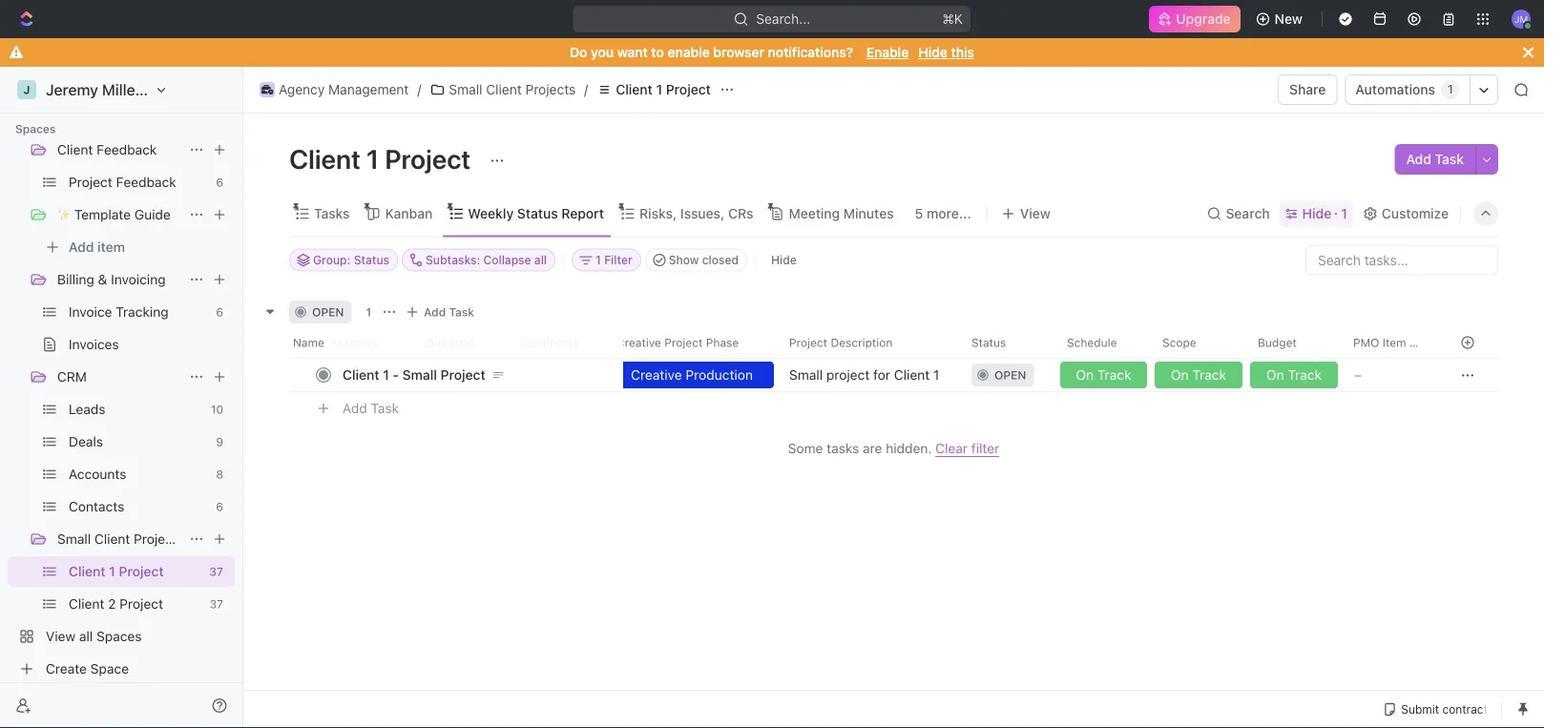Task type: locate. For each thing, give the bounding box(es) containing it.
1 vertical spatial spaces
[[96, 629, 142, 644]]

add task button up the name 'dropdown button'
[[401, 300, 482, 323]]

client 1 project link down to
[[592, 78, 716, 101]]

0 vertical spatial 37
[[209, 565, 223, 578]]

task up the name 'dropdown button'
[[449, 305, 474, 318]]

0 horizontal spatial view
[[46, 629, 76, 644]]

6 for feedback
[[216, 176, 223, 189]]

on
[[1076, 367, 1094, 382], [1171, 367, 1189, 382], [1267, 367, 1284, 382]]

meeting minutes
[[789, 206, 894, 221]]

project feedback
[[69, 174, 176, 190]]

2 vertical spatial 6
[[216, 500, 223, 514]]

add task button down the -
[[334, 397, 407, 420]]

track down budget dropdown button
[[1288, 367, 1322, 382]]

view inside sidebar navigation
[[46, 629, 76, 644]]

add task for add task button to the top
[[1406, 151, 1464, 167]]

schedule
[[1067, 336, 1117, 349]]

tasks link
[[310, 200, 350, 227]]

1 vertical spatial small client projects
[[57, 531, 184, 547]]

1 vertical spatial creative
[[631, 367, 682, 382]]

2 vertical spatial add task
[[343, 400, 399, 416]]

deals
[[69, 434, 103, 450]]

1 horizontal spatial client 1 project
[[289, 143, 476, 174]]

1 left filter
[[596, 253, 601, 267]]

projects down do
[[525, 82, 576, 97]]

add left the item
[[69, 239, 94, 255]]

2 vertical spatial hide
[[771, 253, 797, 267]]

open up name
[[312, 305, 344, 318]]

client 1 project up client 2 project
[[69, 564, 164, 579]]

scope button
[[1151, 327, 1247, 357]]

crm
[[57, 369, 87, 385]]

1 vertical spatial feedback
[[116, 174, 176, 190]]

/ down do
[[584, 82, 588, 97]]

0 horizontal spatial on track
[[1076, 367, 1132, 382]]

0 vertical spatial 6
[[216, 176, 223, 189]]

1 vertical spatial 37
[[210, 598, 223, 611]]

management
[[328, 82, 409, 97]]

upgrade
[[1176, 11, 1231, 27]]

0 horizontal spatial small client projects
[[57, 531, 184, 547]]

1 horizontal spatial view
[[1020, 206, 1051, 221]]

0 horizontal spatial open
[[312, 305, 344, 318]]

1 horizontal spatial open
[[995, 368, 1026, 381]]

1 horizontal spatial status
[[517, 206, 558, 221]]

&
[[98, 272, 107, 287]]

feedback up project feedback
[[97, 142, 157, 157]]

small inside sidebar navigation
[[57, 531, 91, 547]]

client inside client feedback link
[[57, 142, 93, 157]]

1 37 from the top
[[209, 565, 223, 578]]

automations
[[1356, 82, 1436, 97]]

feedback up the guide
[[116, 174, 176, 190]]

2 horizontal spatial client 1 project
[[616, 82, 711, 97]]

add up customize
[[1406, 151, 1432, 167]]

2 vertical spatial task
[[371, 400, 399, 416]]

track down schedule dropdown button
[[1098, 367, 1132, 382]]

on track down budget dropdown button
[[1267, 367, 1322, 382]]

2 / from the left
[[584, 82, 588, 97]]

3 on track from the left
[[1267, 367, 1322, 382]]

1 right 'for'
[[934, 366, 940, 382]]

tara shultz's workspace, , element
[[17, 80, 36, 99]]

client inside client 2 project 'link'
[[69, 596, 104, 612]]

enable
[[668, 44, 710, 60]]

0 vertical spatial add task
[[1406, 151, 1464, 167]]

projects inside tree
[[134, 531, 184, 547]]

2 horizontal spatial status
[[972, 336, 1006, 349]]

1 horizontal spatial client 1 project link
[[592, 78, 716, 101]]

show closed button
[[645, 249, 747, 272]]

contacts link
[[69, 492, 208, 522]]

small inside small project for client 1 button
[[789, 366, 823, 382]]

agency management
[[279, 82, 409, 97]]

add up the name 'dropdown button'
[[424, 305, 446, 318]]

0 vertical spatial small client projects
[[449, 82, 576, 97]]

0 vertical spatial status
[[517, 206, 558, 221]]

tree inside sidebar navigation
[[8, 0, 235, 684]]

0 horizontal spatial client 1 project link
[[69, 556, 202, 587]]

feedback
[[97, 142, 157, 157], [116, 174, 176, 190]]

1 left the -
[[383, 367, 389, 382]]

do
[[570, 44, 587, 60]]

search button
[[1201, 200, 1276, 227]]

client 1 project link up client 2 project 'link'
[[69, 556, 202, 587]]

filter
[[972, 440, 1000, 456]]

small inside client 1 - small project link
[[402, 367, 437, 382]]

view for view all spaces
[[46, 629, 76, 644]]

creative project phase button
[[605, 327, 778, 357]]

0 horizontal spatial status
[[354, 253, 389, 267]]

project
[[666, 82, 711, 97], [385, 143, 471, 174], [69, 174, 112, 190], [665, 336, 703, 349], [789, 336, 828, 349], [441, 367, 486, 382], [119, 564, 164, 579], [120, 596, 163, 612]]

task down the -
[[371, 400, 399, 416]]

add task for the bottommost add task button
[[343, 400, 399, 416]]

tree containing client feedback
[[8, 0, 235, 684]]

1 horizontal spatial projects
[[525, 82, 576, 97]]

2 horizontal spatial add task
[[1406, 151, 1464, 167]]

client 1 project inside sidebar navigation
[[69, 564, 164, 579]]

add task button up customize
[[1395, 144, 1476, 175]]

on down budget
[[1267, 367, 1284, 382]]

project description
[[789, 336, 893, 349]]

1 down group: status on the top of the page
[[366, 305, 371, 318]]

customize
[[1382, 206, 1449, 221]]

project up template
[[69, 174, 112, 190]]

3 on track button from the left
[[1247, 357, 1342, 392]]

view all spaces
[[46, 629, 142, 644]]

1 horizontal spatial on
[[1171, 367, 1189, 382]]

project up creative production
[[665, 336, 703, 349]]

hide for hide
[[771, 253, 797, 267]]

creative for creative production
[[631, 367, 682, 382]]

0 vertical spatial task
[[1435, 151, 1464, 167]]

client 1 project down to
[[616, 82, 711, 97]]

all right the collapse
[[534, 253, 547, 267]]

1 horizontal spatial all
[[534, 253, 547, 267]]

add task down the -
[[343, 400, 399, 416]]

small client projects link down contacts link
[[57, 524, 184, 555]]

2
[[108, 596, 116, 612]]

task up customize
[[1435, 151, 1464, 167]]

1 vertical spatial projects
[[134, 531, 184, 547]]

track down scope dropdown button in the top right of the page
[[1193, 367, 1227, 382]]

on track button
[[1057, 357, 1151, 392], [1151, 357, 1247, 392], [1247, 357, 1342, 392]]

status right group:
[[354, 253, 389, 267]]

guide
[[134, 207, 171, 222]]

miller's
[[102, 81, 153, 99]]

0 horizontal spatial projects
[[134, 531, 184, 547]]

1 horizontal spatial track
[[1193, 367, 1227, 382]]

0 horizontal spatial spaces
[[15, 122, 56, 136]]

small client projects link
[[425, 78, 581, 101], [57, 524, 184, 555]]

client
[[486, 82, 522, 97], [616, 82, 653, 97], [57, 142, 93, 157], [289, 143, 361, 174], [894, 366, 930, 382], [343, 367, 379, 382], [94, 531, 130, 547], [69, 564, 106, 579], [69, 596, 104, 612]]

2 horizontal spatial track
[[1288, 367, 1322, 382]]

10
[[211, 403, 223, 416]]

3 on from the left
[[1267, 367, 1284, 382]]

view up create
[[46, 629, 76, 644]]

2 on track from the left
[[1171, 367, 1227, 382]]

6 for tracking
[[216, 305, 223, 319]]

project up client 2 project 'link'
[[119, 564, 164, 579]]

0 horizontal spatial track
[[1098, 367, 1132, 382]]

open
[[312, 305, 344, 318], [995, 368, 1026, 381]]

group: status
[[313, 253, 389, 267]]

1 horizontal spatial on track
[[1171, 367, 1227, 382]]

on track button down schedule
[[1057, 357, 1151, 392]]

add inside 'add item' button
[[69, 239, 94, 255]]

/ right "management"
[[417, 82, 421, 97]]

project down enable
[[666, 82, 711, 97]]

/
[[417, 82, 421, 97], [584, 82, 588, 97]]

project right the 2
[[120, 596, 163, 612]]

1 track from the left
[[1098, 367, 1132, 382]]

1 vertical spatial client 1 project
[[289, 143, 476, 174]]

6 up invoices link
[[216, 305, 223, 319]]

client feedback link
[[57, 135, 181, 165]]

0 vertical spatial add task button
[[1395, 144, 1476, 175]]

2 6 from the top
[[216, 305, 223, 319]]

projects down contacts link
[[134, 531, 184, 547]]

weekly status report
[[468, 206, 604, 221]]

clear
[[936, 440, 968, 456]]

risks,
[[640, 206, 677, 221]]

spaces down client 2 project
[[96, 629, 142, 644]]

0 vertical spatial client 1 project link
[[592, 78, 716, 101]]

share button
[[1278, 74, 1338, 105]]

tree
[[8, 0, 235, 684]]

0 horizontal spatial client 1 project
[[69, 564, 164, 579]]

37 for client 1 project
[[209, 565, 223, 578]]

client feedback
[[57, 142, 157, 157]]

0 horizontal spatial /
[[417, 82, 421, 97]]

0 vertical spatial view
[[1020, 206, 1051, 221]]

1 horizontal spatial /
[[584, 82, 588, 97]]

on track down schedule dropdown button
[[1076, 367, 1132, 382]]

0 horizontal spatial hide
[[771, 253, 797, 267]]

0 vertical spatial hide
[[919, 44, 948, 60]]

track
[[1098, 367, 1132, 382], [1193, 367, 1227, 382], [1288, 367, 1322, 382]]

small client projects link down do
[[425, 78, 581, 101]]

project feedback link
[[69, 167, 208, 198]]

project down the name 'dropdown button'
[[441, 367, 486, 382]]

hide
[[919, 44, 948, 60], [1303, 206, 1332, 221], [771, 253, 797, 267]]

1 inside tree
[[109, 564, 115, 579]]

add item
[[69, 239, 125, 255]]

1 6 from the top
[[216, 176, 223, 189]]

– button
[[1342, 357, 1438, 392]]

0 vertical spatial feedback
[[97, 142, 157, 157]]

client 1 project up kanban link
[[289, 143, 476, 174]]

1 horizontal spatial small client projects
[[449, 82, 576, 97]]

client inside client 1 - small project link
[[343, 367, 379, 382]]

hide inside button
[[771, 253, 797, 267]]

invoices link
[[69, 329, 231, 360]]

tracking
[[116, 304, 169, 320]]

6 right project feedback link
[[216, 176, 223, 189]]

0 vertical spatial creative
[[617, 336, 661, 349]]

6 down 8
[[216, 500, 223, 514]]

✨ template guide
[[57, 207, 171, 222]]

open button
[[960, 357, 1056, 392]]

1 horizontal spatial hide
[[919, 44, 948, 60]]

share
[[1290, 82, 1326, 97]]

1 vertical spatial task
[[449, 305, 474, 318]]

0 vertical spatial small client projects link
[[425, 78, 581, 101]]

1 vertical spatial all
[[79, 629, 93, 644]]

on track button down scope
[[1151, 357, 1247, 392]]

phase
[[706, 336, 739, 349]]

on track down scope dropdown button in the top right of the page
[[1171, 367, 1227, 382]]

small client projects
[[449, 82, 576, 97], [57, 531, 184, 547]]

subtasks:
[[426, 253, 480, 267]]

2 vertical spatial add task button
[[334, 397, 407, 420]]

small client projects down do
[[449, 82, 576, 97]]

2 horizontal spatial hide
[[1303, 206, 1332, 221]]

2 horizontal spatial on
[[1267, 367, 1284, 382]]

status up the open dropdown button
[[972, 336, 1006, 349]]

0 horizontal spatial on
[[1076, 367, 1094, 382]]

closed
[[702, 253, 739, 267]]

client 2 project
[[69, 596, 163, 612]]

2 on from the left
[[1171, 367, 1189, 382]]

small client projects down contacts link
[[57, 531, 184, 547]]

2 vertical spatial client 1 project
[[69, 564, 164, 579]]

open down status dropdown button
[[995, 368, 1026, 381]]

1 vertical spatial view
[[46, 629, 76, 644]]

accounts link
[[69, 459, 208, 490]]

1 vertical spatial small client projects link
[[57, 524, 184, 555]]

new button
[[1248, 4, 1314, 34]]

add task up customize
[[1406, 151, 1464, 167]]

0 horizontal spatial add task
[[343, 400, 399, 416]]

create space
[[46, 661, 129, 677]]

view inside button
[[1020, 206, 1051, 221]]

2 vertical spatial status
[[972, 336, 1006, 349]]

2 37 from the top
[[210, 598, 223, 611]]

invoices
[[69, 336, 119, 352]]

1 / from the left
[[417, 82, 421, 97]]

3 track from the left
[[1288, 367, 1322, 382]]

creative down the creative project phase in the top of the page
[[631, 367, 682, 382]]

1 up the 2
[[109, 564, 115, 579]]

0 vertical spatial spaces
[[15, 122, 56, 136]]

project up kanban
[[385, 143, 471, 174]]

invoice tracking
[[69, 304, 169, 320]]

status left report
[[517, 206, 558, 221]]

1 vertical spatial 6
[[216, 305, 223, 319]]

status inside weekly status report link
[[517, 206, 558, 221]]

1 horizontal spatial small client projects link
[[425, 78, 581, 101]]

on track
[[1076, 367, 1132, 382], [1171, 367, 1227, 382], [1267, 367, 1322, 382]]

billing
[[57, 272, 94, 287]]

status
[[517, 206, 558, 221], [354, 253, 389, 267], [972, 336, 1006, 349]]

on down scope
[[1171, 367, 1189, 382]]

0 horizontal spatial task
[[371, 400, 399, 416]]

status for group:
[[354, 253, 389, 267]]

on track button down budget
[[1247, 357, 1342, 392]]

all up create space
[[79, 629, 93, 644]]

0 vertical spatial all
[[534, 253, 547, 267]]

1 vertical spatial open
[[995, 368, 1026, 381]]

0 horizontal spatial all
[[79, 629, 93, 644]]

creative up creative production
[[617, 336, 661, 349]]

add task up the name 'dropdown button'
[[424, 305, 474, 318]]

meeting
[[789, 206, 840, 221]]

report
[[562, 206, 604, 221]]

2 horizontal spatial on track
[[1267, 367, 1322, 382]]

on down schedule
[[1076, 367, 1094, 382]]

1 vertical spatial add task
[[424, 305, 474, 318]]

view right more...
[[1020, 206, 1051, 221]]

1 horizontal spatial spaces
[[96, 629, 142, 644]]

for
[[874, 366, 891, 382]]

1 vertical spatial hide
[[1303, 206, 1332, 221]]

1 vertical spatial status
[[354, 253, 389, 267]]

hide right search
[[1303, 206, 1332, 221]]

workspace
[[157, 81, 236, 99]]

creative for creative project phase
[[617, 336, 661, 349]]

project
[[827, 366, 870, 382]]

0 vertical spatial client 1 project
[[616, 82, 711, 97]]

hide left this
[[919, 44, 948, 60]]

issues,
[[680, 206, 725, 221]]

invoicing
[[111, 272, 166, 287]]

2 track from the left
[[1193, 367, 1227, 382]]

status inside status dropdown button
[[972, 336, 1006, 349]]

2 horizontal spatial task
[[1435, 151, 1464, 167]]

spaces down tara shultz's workspace, , element
[[15, 122, 56, 136]]

hide down meeting
[[771, 253, 797, 267]]



Task type: vqa. For each thing, say whether or not it's contained in the screenshot.


Task type: describe. For each thing, give the bounding box(es) containing it.
budget
[[1258, 336, 1297, 349]]

8
[[216, 468, 223, 481]]

Search tasks... text field
[[1307, 246, 1498, 274]]

open inside dropdown button
[[995, 368, 1026, 381]]

creative project phase
[[617, 336, 739, 349]]

1 down "management"
[[366, 143, 379, 174]]

client 2 project link
[[69, 589, 202, 619]]

0 vertical spatial open
[[312, 305, 344, 318]]

some
[[788, 440, 823, 456]]

budget button
[[1247, 327, 1342, 357]]

creative production
[[631, 367, 753, 382]]

1 filter button
[[572, 249, 641, 272]]

show closed
[[669, 253, 739, 267]]

1 horizontal spatial task
[[449, 305, 474, 318]]

hide for hide 1
[[1303, 206, 1332, 221]]

this
[[951, 44, 975, 60]]

production
[[686, 367, 753, 382]]

crm link
[[57, 362, 181, 392]]

want
[[617, 44, 648, 60]]

5 more... button
[[908, 200, 978, 227]]

upgrade link
[[1150, 6, 1241, 32]]

view button
[[995, 200, 1057, 227]]

risks, issues, crs link
[[636, 200, 754, 227]]

enable
[[866, 44, 909, 60]]

do you want to enable browser notifications? enable hide this
[[570, 44, 975, 60]]

kanban link
[[381, 200, 433, 227]]

crs
[[728, 206, 754, 221]]

1 on track button from the left
[[1057, 357, 1151, 392]]

description
[[831, 336, 893, 349]]

to
[[651, 44, 664, 60]]

1 horizontal spatial add task
[[424, 305, 474, 318]]

agency
[[279, 82, 325, 97]]

all inside tree
[[79, 629, 93, 644]]

feedback for client feedback
[[97, 142, 157, 157]]

search...
[[756, 11, 811, 27]]

1 vertical spatial add task button
[[401, 300, 482, 323]]

hidden.
[[886, 440, 932, 456]]

are
[[863, 440, 882, 456]]

37 for client 2 project
[[210, 598, 223, 611]]

1 inside small project for client 1 button
[[934, 366, 940, 382]]

name
[[293, 336, 324, 349]]

1 inside 1 filter dropdown button
[[596, 253, 601, 267]]

create
[[46, 661, 87, 677]]

group:
[[313, 253, 351, 267]]

customize button
[[1357, 200, 1455, 227]]

3 6 from the top
[[216, 500, 223, 514]]

1 on from the left
[[1076, 367, 1094, 382]]

project up project
[[789, 336, 828, 349]]

creative production button
[[606, 357, 778, 392]]

add down client 1 - small project
[[343, 400, 367, 416]]

–
[[1354, 367, 1362, 382]]

kanban
[[385, 206, 433, 221]]

5 more...
[[915, 206, 971, 221]]

add item button
[[8, 232, 235, 262]]

subtasks: collapse all
[[426, 253, 547, 267]]

jeremy
[[46, 81, 98, 99]]

create space link
[[8, 654, 231, 684]]

client 1 - small project
[[343, 367, 486, 382]]

some tasks are hidden. clear filter
[[788, 440, 1000, 456]]

project inside 'link'
[[120, 596, 163, 612]]

pmo item type button
[[1342, 327, 1438, 357]]

hide button
[[764, 249, 804, 272]]

business time image
[[261, 85, 273, 94]]

9
[[216, 435, 223, 449]]

small project for client 1
[[789, 366, 940, 382]]

1 left the customize button
[[1341, 206, 1348, 221]]

task for the bottommost add task button
[[371, 400, 399, 416]]

1 right 'automations'
[[1448, 83, 1454, 96]]

status for weekly
[[517, 206, 558, 221]]

task for add task button to the top
[[1435, 151, 1464, 167]]

-
[[393, 367, 399, 382]]

✨
[[57, 207, 71, 222]]

item
[[97, 239, 125, 255]]

name button
[[289, 327, 623, 357]]

weekly status report link
[[464, 200, 604, 227]]

sidebar navigation
[[0, 0, 247, 728]]

weekly
[[468, 206, 514, 221]]

⌘k
[[943, 11, 963, 27]]

small client projects inside tree
[[57, 531, 184, 547]]

1 vertical spatial client 1 project link
[[69, 556, 202, 587]]

tasks
[[314, 206, 350, 221]]

client 1 - small project link
[[338, 361, 619, 388]]

view all spaces link
[[8, 621, 231, 652]]

1 on track from the left
[[1076, 367, 1132, 382]]

browser
[[713, 44, 765, 60]]

deals link
[[69, 427, 208, 457]]

pmo item type
[[1354, 336, 1436, 349]]

pmo
[[1354, 336, 1380, 349]]

client inside small project for client 1 button
[[894, 366, 930, 382]]

0 horizontal spatial small client projects link
[[57, 524, 184, 555]]

2 on track button from the left
[[1151, 357, 1247, 392]]

jm
[[1515, 13, 1528, 24]]

more...
[[927, 206, 971, 221]]

hide 1
[[1303, 206, 1348, 221]]

minutes
[[844, 206, 894, 221]]

you
[[591, 44, 614, 60]]

0 vertical spatial projects
[[525, 82, 576, 97]]

meeting minutes link
[[785, 200, 894, 227]]

contacts
[[69, 499, 124, 514]]

accounts
[[69, 466, 126, 482]]

view for view
[[1020, 206, 1051, 221]]

agency management link
[[255, 78, 414, 101]]

jeremy miller's workspace
[[46, 81, 236, 99]]

leads link
[[69, 394, 203, 425]]

spaces inside tree
[[96, 629, 142, 644]]

1 down to
[[656, 82, 662, 97]]

feedback for project feedback
[[116, 174, 176, 190]]

billing & invoicing link
[[57, 264, 181, 295]]

1 inside client 1 - small project link
[[383, 367, 389, 382]]

leads
[[69, 401, 105, 417]]

show
[[669, 253, 699, 267]]



